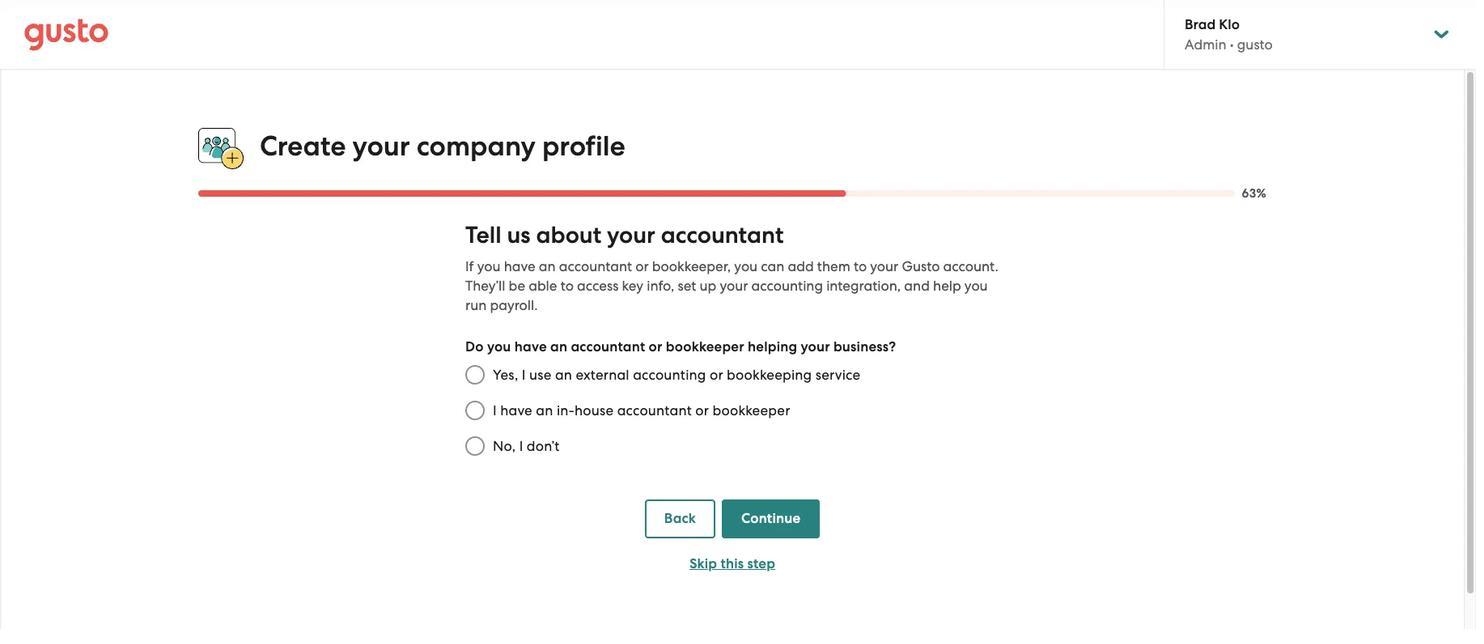 Task type: describe. For each thing, give the bounding box(es) containing it.
an for if
[[539, 258, 556, 275]]

in-
[[557, 403, 575, 419]]

you right do
[[487, 339, 511, 356]]

profile
[[542, 129, 626, 163]]

create your company profile
[[260, 129, 626, 163]]

bookkeeper,
[[652, 258, 731, 275]]

accountant for do you have an accountant or bookkeeper helping your business?
[[571, 339, 646, 356]]

can
[[761, 258, 785, 275]]

Yes, I use an external accounting or bookkeeping service radio
[[457, 357, 493, 393]]

create
[[260, 129, 346, 163]]

us
[[507, 221, 531, 250]]

i have an in-house accountant or bookkeeper
[[493, 403, 791, 419]]

run
[[466, 297, 487, 313]]

•
[[1230, 36, 1234, 53]]

no, i don't
[[493, 438, 560, 454]]

back link
[[645, 500, 716, 539]]

tell us about your accountant
[[466, 221, 784, 250]]

your right up
[[720, 278, 748, 294]]

do
[[466, 339, 484, 356]]

an for do
[[551, 339, 568, 356]]

if
[[466, 258, 474, 275]]

house
[[575, 403, 614, 419]]

skip this step button
[[645, 545, 820, 584]]

accounting inside if you have an accountant or bookkeeper, you can add them to your gusto account. they'll be able to access key info, set up your accounting integration, and help you run payroll.
[[752, 278, 823, 294]]

gusto
[[902, 258, 940, 275]]

key
[[622, 278, 644, 294]]

have for have
[[515, 339, 547, 356]]

accountant down the yes, i use an external accounting or bookkeeping service
[[617, 403, 692, 419]]

account.
[[944, 258, 999, 275]]

add
[[788, 258, 814, 275]]

home image
[[24, 18, 108, 51]]

you down account.
[[965, 278, 988, 294]]

yes,
[[493, 367, 519, 383]]

and
[[905, 278, 930, 294]]

access
[[577, 278, 619, 294]]

1 vertical spatial to
[[561, 278, 574, 294]]

set
[[678, 278, 697, 294]]

your up key
[[607, 221, 656, 250]]

63%
[[1242, 186, 1267, 201]]

step
[[748, 556, 776, 573]]

or inside if you have an accountant or bookkeeper, you can add them to your gusto account. they'll be able to access key info, set up your accounting integration, and help you run payroll.
[[636, 258, 649, 275]]

your right create
[[353, 129, 410, 163]]

service
[[816, 367, 861, 383]]

yes, i use an external accounting or bookkeeping service
[[493, 367, 861, 383]]

i for no,
[[520, 438, 523, 454]]

tell
[[466, 221, 502, 250]]

do you have an accountant or bookkeeper helping your business?
[[466, 339, 897, 356]]

No, I don't radio
[[457, 428, 493, 464]]

admin
[[1185, 36, 1227, 53]]

or down the yes, i use an external accounting or bookkeeping service
[[696, 403, 709, 419]]

don't
[[527, 438, 560, 454]]



Task type: vqa. For each thing, say whether or not it's contained in the screenshot.
right all
no



Task type: locate. For each thing, give the bounding box(es) containing it.
an inside if you have an accountant or bookkeeper, you can add them to your gusto account. they'll be able to access key info, set up your accounting integration, and help you run payroll.
[[539, 258, 556, 275]]

no,
[[493, 438, 516, 454]]

have
[[504, 258, 536, 275], [515, 339, 547, 356], [501, 403, 533, 419]]

about
[[536, 221, 602, 250]]

or up the yes, i use an external accounting or bookkeeping service
[[649, 339, 663, 356]]

0 vertical spatial to
[[854, 258, 867, 275]]

i right no,
[[520, 438, 523, 454]]

an left in-
[[536, 403, 553, 419]]

to right able
[[561, 278, 574, 294]]

0 vertical spatial i
[[522, 367, 526, 383]]

0 vertical spatial have
[[504, 258, 536, 275]]

if you have an accountant or bookkeeper, you can add them to your gusto account. they'll be able to access key info, set up your accounting integration, and help you run payroll.
[[466, 258, 999, 313]]

bookkeeper down bookkeeping
[[713, 403, 791, 419]]

up
[[700, 278, 717, 294]]

an right use on the left bottom of page
[[555, 367, 573, 383]]

i
[[522, 367, 526, 383], [493, 403, 497, 419], [520, 438, 523, 454]]

continue
[[742, 510, 801, 527]]

they'll
[[466, 278, 506, 294]]

accounting down do you have an accountant or bookkeeper helping your business?
[[633, 367, 706, 383]]

payroll.
[[490, 297, 538, 313]]

an up able
[[539, 258, 556, 275]]

1 vertical spatial accounting
[[633, 367, 706, 383]]

brad klo admin • gusto
[[1185, 16, 1273, 53]]

business?
[[834, 339, 897, 356]]

1 vertical spatial i
[[493, 403, 497, 419]]

external
[[576, 367, 630, 383]]

to up integration,
[[854, 258, 867, 275]]

your up integration,
[[871, 258, 899, 275]]

i for yes,
[[522, 367, 526, 383]]

skip
[[690, 556, 718, 573]]

brad
[[1185, 16, 1216, 33]]

able
[[529, 278, 557, 294]]

back
[[665, 510, 696, 527]]

skip this step
[[690, 556, 776, 573]]

2 vertical spatial i
[[520, 438, 523, 454]]

you
[[477, 258, 501, 275], [735, 258, 758, 275], [965, 278, 988, 294], [487, 339, 511, 356]]

help
[[934, 278, 962, 294]]

them
[[818, 258, 851, 275]]

accountant up bookkeeper,
[[661, 221, 784, 250]]

have up use on the left bottom of page
[[515, 339, 547, 356]]

an
[[539, 258, 556, 275], [551, 339, 568, 356], [555, 367, 573, 383], [536, 403, 553, 419]]

bookkeeper up the yes, i use an external accounting or bookkeeping service
[[666, 339, 745, 356]]

you right if
[[477, 258, 501, 275]]

accountant up access
[[559, 258, 632, 275]]

accounting
[[752, 278, 823, 294], [633, 367, 706, 383]]

company
[[417, 129, 536, 163]]

0 horizontal spatial to
[[561, 278, 574, 294]]

1 vertical spatial have
[[515, 339, 547, 356]]

accountant for tell us about your accountant
[[661, 221, 784, 250]]

accountant up external
[[571, 339, 646, 356]]

integration,
[[827, 278, 901, 294]]

to
[[854, 258, 867, 275], [561, 278, 574, 294]]

have for about
[[504, 258, 536, 275]]

your
[[353, 129, 410, 163], [607, 221, 656, 250], [871, 258, 899, 275], [720, 278, 748, 294], [801, 339, 831, 356]]

bookkeeper
[[666, 339, 745, 356], [713, 403, 791, 419]]

accountant
[[661, 221, 784, 250], [559, 258, 632, 275], [571, 339, 646, 356], [617, 403, 692, 419]]

an up use on the left bottom of page
[[551, 339, 568, 356]]

have up be on the left top of the page
[[504, 258, 536, 275]]

accountant inside if you have an accountant or bookkeeper, you can add them to your gusto account. they'll be able to access key info, set up your accounting integration, and help you run payroll.
[[559, 258, 632, 275]]

or
[[636, 258, 649, 275], [649, 339, 663, 356], [710, 367, 724, 383], [696, 403, 709, 419]]

helping
[[748, 339, 798, 356]]

i up no,
[[493, 403, 497, 419]]

i left use on the left bottom of page
[[522, 367, 526, 383]]

0 horizontal spatial accounting
[[633, 367, 706, 383]]

bookkeeping
[[727, 367, 812, 383]]

I have an in-house accountant or bookkeeper radio
[[457, 393, 493, 428]]

this
[[721, 556, 744, 573]]

info,
[[647, 278, 675, 294]]

or down do you have an accountant or bookkeeper helping your business?
[[710, 367, 724, 383]]

accountant for if you have an accountant or bookkeeper, you can add them to your gusto account. they'll be able to access key info, set up your accounting integration, and help you run payroll.
[[559, 258, 632, 275]]

0 vertical spatial accounting
[[752, 278, 823, 294]]

an for yes,
[[555, 367, 573, 383]]

your up service
[[801, 339, 831, 356]]

1 horizontal spatial to
[[854, 258, 867, 275]]

1 vertical spatial bookkeeper
[[713, 403, 791, 419]]

accounting down add
[[752, 278, 823, 294]]

klo
[[1220, 16, 1240, 33]]

be
[[509, 278, 525, 294]]

have inside if you have an accountant or bookkeeper, you can add them to your gusto account. they'll be able to access key info, set up your accounting integration, and help you run payroll.
[[504, 258, 536, 275]]

0 vertical spatial bookkeeper
[[666, 339, 745, 356]]

1 horizontal spatial accounting
[[752, 278, 823, 294]]

continue button
[[722, 500, 820, 539]]

2 vertical spatial have
[[501, 403, 533, 419]]

you left "can"
[[735, 258, 758, 275]]

gusto
[[1238, 36, 1273, 53]]

have up no, i don't
[[501, 403, 533, 419]]

use
[[529, 367, 552, 383]]

or up key
[[636, 258, 649, 275]]



